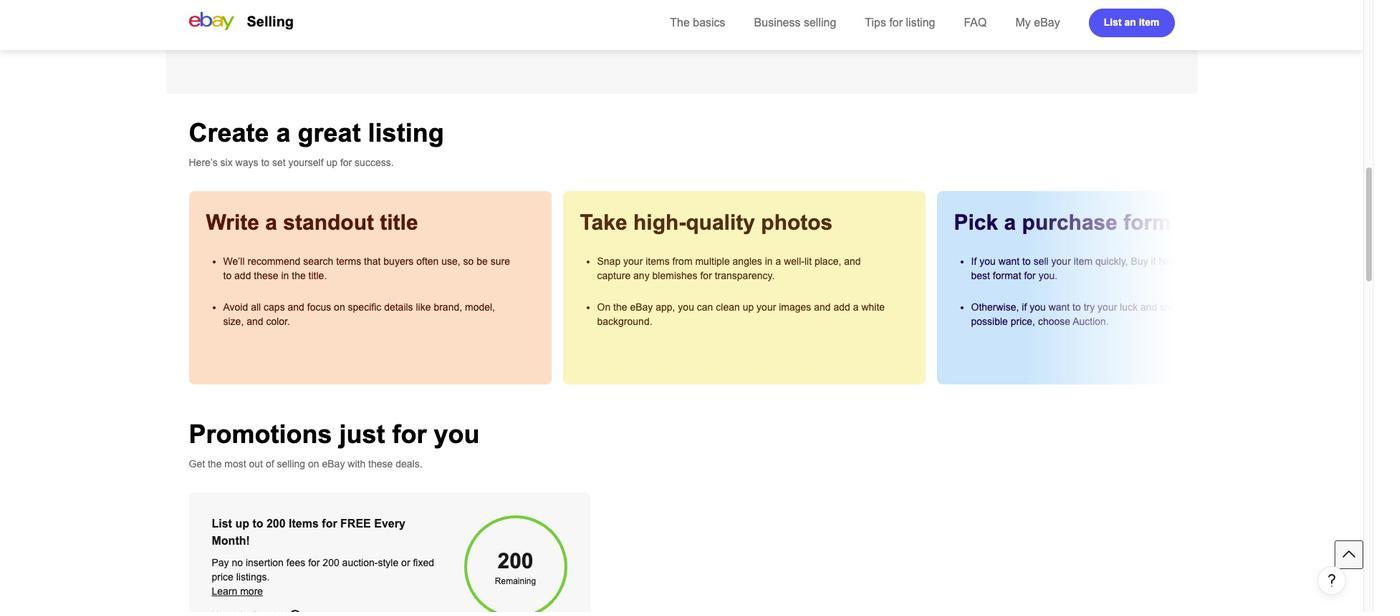Task type: locate. For each thing, give the bounding box(es) containing it.
0 vertical spatial item
[[1139, 16, 1160, 28]]

on right focus
[[334, 302, 345, 313]]

format
[[1124, 211, 1191, 234], [993, 270, 1021, 282]]

fixed
[[413, 557, 434, 569]]

we'll
[[223, 256, 245, 267]]

app,
[[656, 302, 675, 313]]

just
[[339, 420, 385, 449]]

try
[[1084, 302, 1095, 313]]

selling
[[247, 14, 294, 29]]

2 horizontal spatial 200
[[498, 550, 533, 573]]

2 vertical spatial ebay
[[322, 459, 345, 470]]

a for standout
[[265, 211, 277, 234]]

with
[[348, 459, 366, 470]]

to inside otherwise, if you want to try your luck and shoot for the best possible price, choose auction.
[[1073, 302, 1081, 313]]

angles
[[733, 256, 762, 267]]

business selling link
[[754, 16, 836, 29]]

quickly,
[[1095, 256, 1128, 267]]

a for great
[[276, 118, 291, 148]]

the left title.
[[292, 270, 306, 282]]

best down probably
[[1219, 302, 1238, 313]]

0 horizontal spatial up
[[235, 518, 249, 530]]

you.
[[1039, 270, 1058, 282]]

choose
[[1038, 316, 1070, 327]]

get
[[189, 459, 205, 470]]

1 horizontal spatial 200
[[323, 557, 339, 569]]

business
[[754, 16, 801, 29]]

to left sell
[[1022, 256, 1031, 267]]

up right yourself
[[326, 157, 337, 168]]

in right angles
[[765, 256, 773, 267]]

your
[[623, 256, 643, 267], [1051, 256, 1071, 267], [757, 302, 776, 313], [1098, 302, 1117, 313]]

1 horizontal spatial list
[[1104, 16, 1122, 28]]

deals.
[[396, 459, 422, 470]]

the up background.
[[613, 302, 627, 313]]

0 vertical spatial up
[[326, 157, 337, 168]]

best down if
[[971, 270, 990, 282]]

ebay right my
[[1034, 16, 1060, 29]]

0 horizontal spatial ebay
[[322, 459, 345, 470]]

or
[[401, 557, 410, 569]]

1 vertical spatial format
[[993, 270, 1021, 282]]

learn more link
[[212, 586, 263, 598]]

the right probably
[[1233, 256, 1247, 267]]

2 vertical spatial up
[[235, 518, 249, 530]]

a right pick
[[1004, 211, 1016, 234]]

0 horizontal spatial these
[[254, 270, 278, 282]]

ebay
[[1034, 16, 1060, 29], [630, 302, 653, 313], [322, 459, 345, 470]]

for right items
[[322, 518, 337, 530]]

the right the get
[[208, 459, 222, 470]]

great
[[298, 118, 361, 148]]

these right with
[[368, 459, 393, 470]]

on
[[334, 302, 345, 313], [308, 459, 319, 470]]

add down we'll
[[234, 270, 251, 282]]

specific
[[348, 302, 381, 313]]

2 horizontal spatial up
[[743, 302, 754, 313]]

to down we'll
[[223, 270, 232, 282]]

1 vertical spatial want
[[1049, 302, 1070, 313]]

all
[[251, 302, 261, 313]]

1 horizontal spatial format
[[1124, 211, 1191, 234]]

for down multiple on the right top
[[700, 270, 712, 282]]

for inside the 'if you want to sell your item quickly, buy it now is probably the best format for you.'
[[1024, 270, 1036, 282]]

auction-
[[342, 557, 378, 569]]

add inside we'll recommend search terms that buyers often use, so be sure to add these in the title.
[[234, 270, 251, 282]]

be
[[477, 256, 488, 267]]

the
[[1233, 256, 1247, 267], [292, 270, 306, 282], [613, 302, 627, 313], [1202, 302, 1216, 313], [208, 459, 222, 470]]

a left white
[[853, 302, 859, 313]]

to inside 'list up to 200 items for free every month!'
[[252, 518, 263, 530]]

want up choose
[[1049, 302, 1070, 313]]

item left "quickly,"
[[1074, 256, 1093, 267]]

1 horizontal spatial ebay
[[630, 302, 653, 313]]

from
[[672, 256, 693, 267]]

1 vertical spatial listing
[[368, 118, 444, 148]]

1 horizontal spatial on
[[334, 302, 345, 313]]

details
[[384, 302, 413, 313]]

1 horizontal spatial want
[[1049, 302, 1070, 313]]

format inside the 'if you want to sell your item quickly, buy it now is probably the best format for you.'
[[993, 270, 1021, 282]]

2 horizontal spatial ebay
[[1034, 16, 1060, 29]]

for right shoot
[[1187, 302, 1199, 313]]

selling right business
[[804, 16, 836, 29]]

pay
[[212, 557, 229, 569]]

and right place,
[[844, 256, 861, 267]]

0 vertical spatial ebay
[[1034, 16, 1060, 29]]

0 vertical spatial format
[[1124, 211, 1191, 234]]

0 horizontal spatial format
[[993, 270, 1021, 282]]

1 vertical spatial item
[[1074, 256, 1093, 267]]

0 horizontal spatial 200
[[266, 518, 286, 530]]

0 vertical spatial listing
[[906, 16, 935, 29]]

for right fees
[[308, 557, 320, 569]]

listing right tips
[[906, 16, 935, 29]]

best inside the 'if you want to sell your item quickly, buy it now is probably the best format for you.'
[[971, 270, 990, 282]]

add left white
[[834, 302, 850, 313]]

a left "well-"
[[776, 256, 781, 267]]

any
[[633, 270, 650, 282]]

otherwise,
[[971, 302, 1019, 313]]

item inside the list an item link
[[1139, 16, 1160, 28]]

to inside the 'if you want to sell your item quickly, buy it now is probably the best format for you.'
[[1022, 256, 1031, 267]]

1 vertical spatial up
[[743, 302, 754, 313]]

0 horizontal spatial want
[[998, 256, 1020, 267]]

list left an
[[1104, 16, 1122, 28]]

to up insertion
[[252, 518, 263, 530]]

and right images
[[814, 302, 831, 313]]

your up any
[[623, 256, 643, 267]]

in down recommend
[[281, 270, 289, 282]]

promotions
[[189, 420, 332, 449]]

1 horizontal spatial selling
[[804, 16, 836, 29]]

200 left auction-
[[323, 557, 339, 569]]

write a standout title
[[206, 211, 418, 234]]

color.
[[266, 316, 290, 327]]

1 horizontal spatial these
[[368, 459, 393, 470]]

1 horizontal spatial add
[[834, 302, 850, 313]]

style
[[378, 557, 399, 569]]

0 vertical spatial add
[[234, 270, 251, 282]]

terms
[[336, 256, 361, 267]]

business selling
[[754, 16, 836, 29]]

0 horizontal spatial add
[[234, 270, 251, 282]]

want
[[998, 256, 1020, 267], [1049, 302, 1070, 313]]

want inside the 'if you want to sell your item quickly, buy it now is probably the best format for you.'
[[998, 256, 1020, 267]]

basics
[[693, 16, 725, 29]]

1 horizontal spatial best
[[1219, 302, 1238, 313]]

0 vertical spatial selling
[[804, 16, 836, 29]]

a right 'write'
[[265, 211, 277, 234]]

out
[[249, 459, 263, 470]]

list inside 'list up to 200 items for free every month!'
[[212, 518, 232, 530]]

up right 'clean'
[[743, 302, 754, 313]]

up inside on the ebay app, you can clean up your images and add a white background.
[[743, 302, 754, 313]]

0 vertical spatial list
[[1104, 16, 1122, 28]]

ebay up background.
[[630, 302, 653, 313]]

faq link
[[964, 16, 987, 29]]

my
[[1016, 16, 1031, 29]]

1 vertical spatial ebay
[[630, 302, 653, 313]]

the inside on the ebay app, you can clean up your images and add a white background.
[[613, 302, 627, 313]]

for inside 'list up to 200 items for free every month!'
[[322, 518, 337, 530]]

0 horizontal spatial item
[[1074, 256, 1093, 267]]

auction.
[[1073, 316, 1109, 327]]

sure
[[491, 256, 510, 267]]

1 horizontal spatial listing
[[906, 16, 935, 29]]

want inside otherwise, if you want to try your luck and shoot for the best possible price, choose auction.
[[1049, 302, 1070, 313]]

clean
[[716, 302, 740, 313]]

and right caps
[[288, 302, 304, 313]]

tips for listing link
[[865, 16, 935, 29]]

1 horizontal spatial item
[[1139, 16, 1160, 28]]

list up to 200 items for free every month!
[[212, 518, 405, 547]]

and inside snap your items from multiple angles in a well-lit place, and capture any blemishes for transparency.
[[844, 256, 861, 267]]

your up you.
[[1051, 256, 1071, 267]]

best
[[971, 270, 990, 282], [1219, 302, 1238, 313]]

on
[[597, 302, 611, 313]]

best inside otherwise, if you want to try your luck and shoot for the best possible price, choose auction.
[[1219, 302, 1238, 313]]

0 vertical spatial on
[[334, 302, 345, 313]]

of
[[266, 459, 274, 470]]

list an item link
[[1089, 9, 1175, 37]]

transparency.
[[715, 270, 775, 282]]

0 horizontal spatial list
[[212, 518, 232, 530]]

1 horizontal spatial in
[[765, 256, 773, 267]]

background.
[[597, 316, 652, 327]]

snap your items from multiple angles in a well-lit place, and capture any blemishes for transparency.
[[597, 256, 861, 282]]

want left sell
[[998, 256, 1020, 267]]

is
[[1182, 256, 1189, 267]]

ebay left with
[[322, 459, 345, 470]]

for inside pay no insertion fees for 200 auction-style or fixed price listings. learn more
[[308, 557, 320, 569]]

tips
[[865, 16, 886, 29]]

for left success.
[[340, 157, 352, 168]]

1 vertical spatial on
[[308, 459, 319, 470]]

and down 'all'
[[247, 316, 263, 327]]

and right luck
[[1141, 302, 1157, 313]]

listing up success.
[[368, 118, 444, 148]]

and inside on the ebay app, you can clean up your images and add a white background.
[[814, 302, 831, 313]]

add
[[234, 270, 251, 282], [834, 302, 850, 313]]

selling right of
[[277, 459, 305, 470]]

you inside on the ebay app, you can clean up your images and add a white background.
[[678, 302, 694, 313]]

your left images
[[757, 302, 776, 313]]

1 horizontal spatial up
[[326, 157, 337, 168]]

can
[[697, 302, 713, 313]]

item right an
[[1139, 16, 1160, 28]]

for inside otherwise, if you want to try your luck and shoot for the best possible price, choose auction.
[[1187, 302, 1199, 313]]

a inside on the ebay app, you can clean up your images and add a white background.
[[853, 302, 859, 313]]

take high-quality photos
[[580, 211, 833, 234]]

on the ebay app, you can clean up your images and add a white background.
[[597, 302, 885, 327]]

these inside we'll recommend search terms that buyers often use, so be sure to add these in the title.
[[254, 270, 278, 282]]

list up month!
[[212, 518, 232, 530]]

format up it
[[1124, 211, 1191, 234]]

200 left items
[[266, 518, 286, 530]]

0 horizontal spatial selling
[[277, 459, 305, 470]]

200
[[266, 518, 286, 530], [498, 550, 533, 573], [323, 557, 339, 569]]

0 horizontal spatial in
[[281, 270, 289, 282]]

ebay inside on the ebay app, you can clean up your images and add a white background.
[[630, 302, 653, 313]]

1 vertical spatial list
[[212, 518, 232, 530]]

buy
[[1131, 256, 1148, 267]]

to inside we'll recommend search terms that buyers often use, so be sure to add these in the title.
[[223, 270, 232, 282]]

0 vertical spatial want
[[998, 256, 1020, 267]]

price
[[212, 572, 233, 583]]

to
[[261, 157, 269, 168], [1022, 256, 1031, 267], [223, 270, 232, 282], [1073, 302, 1081, 313], [252, 518, 263, 530]]

the right shoot
[[1202, 302, 1216, 313]]

a up set
[[276, 118, 291, 148]]

buyers
[[384, 256, 414, 267]]

1 vertical spatial in
[[281, 270, 289, 282]]

0 horizontal spatial on
[[308, 459, 319, 470]]

0 vertical spatial in
[[765, 256, 773, 267]]

pay no insertion fees for 200 auction-style or fixed price listings. learn more
[[212, 557, 434, 598]]

the basics
[[670, 16, 725, 29]]

up up month!
[[235, 518, 249, 530]]

snap
[[597, 256, 621, 267]]

faq
[[964, 16, 987, 29]]

an
[[1124, 16, 1136, 28]]

on down promotions just for you
[[308, 459, 319, 470]]

to left try
[[1073, 302, 1081, 313]]

use,
[[442, 256, 460, 267]]

take
[[580, 211, 627, 234]]

1 vertical spatial add
[[834, 302, 850, 313]]

well-
[[784, 256, 805, 267]]

0 vertical spatial best
[[971, 270, 990, 282]]

and
[[844, 256, 861, 267], [288, 302, 304, 313], [814, 302, 831, 313], [1141, 302, 1157, 313], [247, 316, 263, 327]]

200 up the remaining
[[498, 550, 533, 573]]

your right try
[[1098, 302, 1117, 313]]

add inside on the ebay app, you can clean up your images and add a white background.
[[834, 302, 850, 313]]

format up otherwise,
[[993, 270, 1021, 282]]

1 vertical spatial best
[[1219, 302, 1238, 313]]

caps
[[264, 302, 285, 313]]

for left you.
[[1024, 270, 1036, 282]]

these down recommend
[[254, 270, 278, 282]]

0 horizontal spatial best
[[971, 270, 990, 282]]

0 vertical spatial these
[[254, 270, 278, 282]]



Task type: vqa. For each thing, say whether or not it's contained in the screenshot.
the topmost selling
yes



Task type: describe. For each thing, give the bounding box(es) containing it.
on inside avoid all caps and focus on specific details like brand, model, size, and color.
[[334, 302, 345, 313]]

the inside otherwise, if you want to try your luck and shoot for the best possible price, choose auction.
[[1202, 302, 1216, 313]]

purchase
[[1022, 211, 1118, 234]]

success.
[[355, 157, 394, 168]]

standout
[[283, 211, 374, 234]]

the inside we'll recommend search terms that buyers often use, so be sure to add these in the title.
[[292, 270, 306, 282]]

my ebay
[[1016, 16, 1060, 29]]

tips for listing
[[865, 16, 935, 29]]

lit
[[805, 256, 812, 267]]

item inside the 'if you want to sell your item quickly, buy it now is probably the best format for you.'
[[1074, 256, 1093, 267]]

200 remaining
[[495, 550, 536, 587]]

white
[[861, 302, 885, 313]]

0 horizontal spatial listing
[[368, 118, 444, 148]]

1 vertical spatial these
[[368, 459, 393, 470]]

search
[[303, 256, 333, 267]]

brand,
[[434, 302, 462, 313]]

listings.
[[236, 572, 270, 583]]

your inside otherwise, if you want to try your luck and shoot for the best possible price, choose auction.
[[1098, 302, 1117, 313]]

place,
[[815, 256, 841, 267]]

list for list up to 200 items for free every month!
[[212, 518, 232, 530]]

the basics link
[[670, 16, 725, 29]]

in inside we'll recommend search terms that buyers often use, so be sure to add these in the title.
[[281, 270, 289, 282]]

write
[[206, 211, 259, 234]]

so
[[463, 256, 474, 267]]

a for purchase
[[1004, 211, 1016, 234]]

focus
[[307, 302, 331, 313]]

create a great listing
[[189, 118, 444, 148]]

yourself
[[288, 157, 324, 168]]

for up deals.
[[392, 420, 427, 449]]

the inside the 'if you want to sell your item quickly, buy it now is probably the best format for you.'
[[1233, 256, 1247, 267]]

your inside snap your items from multiple angles in a well-lit place, and capture any blemishes for transparency.
[[623, 256, 643, 267]]

items
[[289, 518, 319, 530]]

if you want to sell your item quickly, buy it now is probably the best format for you.
[[971, 256, 1247, 282]]

my ebay link
[[1016, 16, 1060, 29]]

set
[[272, 157, 286, 168]]

for right tips
[[889, 16, 903, 29]]

pick a purchase format
[[954, 211, 1191, 234]]

insertion
[[246, 557, 284, 569]]

capture
[[597, 270, 631, 282]]

your inside the 'if you want to sell your item quickly, buy it now is probably the best format for you.'
[[1051, 256, 1071, 267]]

no
[[232, 557, 243, 569]]

most
[[224, 459, 246, 470]]

you inside the 'if you want to sell your item quickly, buy it now is probably the best format for you.'
[[980, 256, 996, 267]]

luck
[[1120, 302, 1138, 313]]

the
[[670, 16, 690, 29]]

possible
[[971, 316, 1008, 327]]

ways
[[235, 157, 258, 168]]

for inside snap your items from multiple angles in a well-lit place, and capture any blemishes for transparency.
[[700, 270, 712, 282]]

price,
[[1011, 316, 1035, 327]]

in inside snap your items from multiple angles in a well-lit place, and capture any blemishes for transparency.
[[765, 256, 773, 267]]

multiple
[[695, 256, 730, 267]]

here's
[[189, 157, 218, 168]]

200 inside 200 remaining
[[498, 550, 533, 573]]

now
[[1159, 256, 1179, 267]]

size,
[[223, 316, 244, 327]]

list for list an item
[[1104, 16, 1122, 28]]

recommend
[[248, 256, 300, 267]]

you inside otherwise, if you want to try your luck and shoot for the best possible price, choose auction.
[[1030, 302, 1046, 313]]

blemishes
[[652, 270, 698, 282]]

more
[[240, 586, 263, 598]]

your inside on the ebay app, you can clean up your images and add a white background.
[[757, 302, 776, 313]]

up inside 'list up to 200 items for free every month!'
[[235, 518, 249, 530]]

200 inside 'list up to 200 items for free every month!'
[[266, 518, 286, 530]]

otherwise, if you want to try your luck and shoot for the best possible price, choose auction.
[[971, 302, 1238, 327]]

and inside otherwise, if you want to try your luck and shoot for the best possible price, choose auction.
[[1141, 302, 1157, 313]]

to left set
[[261, 157, 269, 168]]

remaining
[[495, 577, 536, 587]]

we'll recommend search terms that buyers often use, so be sure to add these in the title.
[[223, 256, 510, 282]]

title
[[380, 211, 418, 234]]

model,
[[465, 302, 495, 313]]

200 inside pay no insertion fees for 200 auction-style or fixed price listings. learn more
[[323, 557, 339, 569]]

like
[[416, 302, 431, 313]]

photos
[[761, 211, 833, 234]]

that
[[364, 256, 381, 267]]

sell
[[1034, 256, 1049, 267]]

promotions just for you
[[189, 420, 480, 449]]

month!
[[212, 535, 250, 547]]

fees
[[286, 557, 305, 569]]

learn
[[212, 586, 237, 598]]

shoot
[[1160, 302, 1185, 313]]

probably
[[1192, 256, 1230, 267]]

six
[[220, 157, 233, 168]]

a inside snap your items from multiple angles in a well-lit place, and capture any blemishes for transparency.
[[776, 256, 781, 267]]

help, opens dialogs image
[[1325, 574, 1339, 588]]

list an item
[[1104, 16, 1160, 28]]

get the most out of selling on ebay with these deals.
[[189, 459, 422, 470]]

often
[[416, 256, 439, 267]]

high-
[[633, 211, 686, 234]]

quality
[[686, 211, 755, 234]]

it
[[1151, 256, 1156, 267]]

avoid
[[223, 302, 248, 313]]

1 vertical spatial selling
[[277, 459, 305, 470]]

free
[[340, 518, 371, 530]]

create
[[189, 118, 269, 148]]



